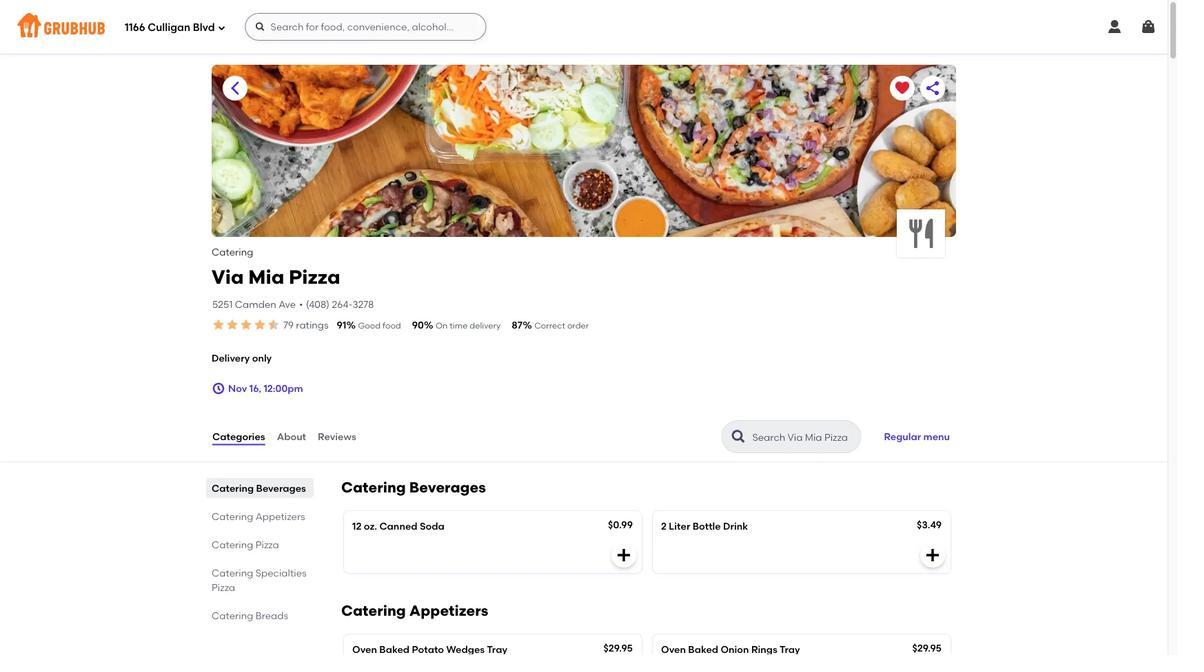 Task type: vqa. For each thing, say whether or not it's contained in the screenshot.
12:00pm at the bottom left
yes



Task type: locate. For each thing, give the bounding box(es) containing it.
via
[[212, 265, 244, 288]]

(408)
[[306, 299, 330, 311]]

via mia pizza logo image
[[897, 210, 945, 258]]

about button
[[276, 413, 307, 462]]

264-
[[332, 299, 353, 311]]

0 horizontal spatial catering appetizers
[[212, 511, 305, 523]]

saved restaurant image
[[894, 80, 911, 97]]

breads
[[256, 610, 288, 622]]

0 vertical spatial pizza
[[289, 265, 340, 288]]

1 horizontal spatial $29.95
[[913, 643, 942, 655]]

catering pizza tab
[[212, 538, 308, 552]]

appetizers
[[256, 511, 305, 523], [409, 603, 488, 620]]

0 horizontal spatial beverages
[[256, 483, 306, 495]]

reviews button
[[317, 413, 357, 462]]

ave
[[279, 299, 296, 311]]

catering specialties pizza
[[212, 568, 307, 594]]

categories button
[[212, 413, 266, 462]]

2 $29.95 button from the left
[[653, 635, 951, 656]]

1 horizontal spatial $29.95 button
[[653, 635, 951, 656]]

catering breads tab
[[212, 609, 308, 624]]

main navigation navigation
[[0, 0, 1168, 54]]

star icon image
[[212, 318, 226, 332], [226, 318, 239, 332], [239, 318, 253, 332], [253, 318, 267, 332], [267, 318, 281, 332], [267, 318, 281, 332]]

svg image
[[1107, 19, 1123, 35], [616, 548, 632, 564], [925, 548, 941, 564]]

3278
[[353, 299, 374, 311]]

2 horizontal spatial svg image
[[1107, 19, 1123, 35]]

catering beverages up catering appetizers "tab"
[[212, 483, 306, 495]]

on time delivery
[[436, 321, 501, 331]]

2 horizontal spatial pizza
[[289, 265, 340, 288]]

1 horizontal spatial catering appetizers
[[341, 603, 488, 620]]

svg image inside main navigation navigation
[[1107, 19, 1123, 35]]

svg image
[[1141, 19, 1157, 35], [255, 21, 266, 32], [218, 24, 226, 32], [212, 382, 226, 396]]

pizza
[[289, 265, 340, 288], [256, 539, 279, 551], [212, 582, 235, 594]]

0 vertical spatial catering appetizers
[[212, 511, 305, 523]]

0 horizontal spatial svg image
[[616, 548, 632, 564]]

0 horizontal spatial pizza
[[212, 582, 235, 594]]

pizza for specialties
[[212, 582, 235, 594]]

•
[[299, 299, 303, 311]]

catering
[[212, 247, 253, 258], [341, 479, 406, 497], [212, 483, 254, 495], [212, 511, 253, 523], [212, 539, 253, 551], [212, 568, 253, 579], [341, 603, 406, 620], [212, 610, 253, 622]]

0 horizontal spatial catering beverages
[[212, 483, 306, 495]]

menu
[[924, 431, 950, 443]]

beverages up the soda
[[409, 479, 486, 497]]

$29.95
[[604, 643, 633, 655], [913, 643, 942, 655]]

nov
[[228, 383, 247, 395]]

1 vertical spatial appetizers
[[409, 603, 488, 620]]

79
[[283, 319, 294, 331]]

saved restaurant button
[[890, 76, 915, 101]]

categories
[[212, 431, 265, 443]]

pizza up catering breads
[[212, 582, 235, 594]]

catering beverages tab
[[212, 481, 308, 496]]

pizza down catering appetizers "tab"
[[256, 539, 279, 551]]

12 oz. canned soda
[[352, 521, 445, 533]]

food
[[383, 321, 401, 331]]

pizza for mia
[[289, 265, 340, 288]]

pizza up (408)
[[289, 265, 340, 288]]

beverages
[[409, 479, 486, 497], [256, 483, 306, 495]]

catering inside "tab"
[[212, 511, 253, 523]]

catering beverages up canned
[[341, 479, 486, 497]]

0 vertical spatial appetizers
[[256, 511, 305, 523]]

Search for food, convenience, alcohol... search field
[[245, 13, 487, 41]]

svg image for $0.99
[[616, 548, 632, 564]]

regular menu button
[[878, 422, 956, 453]]

regular menu
[[884, 431, 950, 443]]

catering beverages
[[341, 479, 486, 497], [212, 483, 306, 495]]

$0.99
[[608, 520, 633, 531]]

good
[[358, 321, 381, 331]]

catering inside catering specialties pizza
[[212, 568, 253, 579]]

2
[[661, 521, 667, 533]]

2 $29.95 from the left
[[913, 643, 942, 655]]

2 vertical spatial pizza
[[212, 582, 235, 594]]

beverages inside tab
[[256, 483, 306, 495]]

reviews
[[318, 431, 356, 443]]

$3.49
[[917, 520, 942, 531]]

1 vertical spatial pizza
[[256, 539, 279, 551]]

0 horizontal spatial $29.95 button
[[344, 635, 642, 656]]

1 vertical spatial catering appetizers
[[341, 603, 488, 620]]

delivery
[[470, 321, 501, 331]]

1 horizontal spatial svg image
[[925, 548, 941, 564]]

delivery only
[[212, 353, 272, 365]]

0 horizontal spatial $29.95
[[604, 643, 633, 655]]

(408) 264-3278 button
[[306, 298, 374, 312]]

5251 camden ave • (408) 264-3278
[[212, 299, 374, 311]]

catering appetizers
[[212, 511, 305, 523], [341, 603, 488, 620]]

pizza inside catering specialties pizza
[[212, 582, 235, 594]]

0 horizontal spatial appetizers
[[256, 511, 305, 523]]

$29.95 button
[[344, 635, 642, 656], [653, 635, 951, 656]]

bottle
[[693, 521, 721, 533]]

beverages up catering appetizers "tab"
[[256, 483, 306, 495]]



Task type: describe. For each thing, give the bounding box(es) containing it.
1 horizontal spatial appetizers
[[409, 603, 488, 620]]

svg image for $3.49
[[925, 548, 941, 564]]

share icon image
[[925, 80, 941, 97]]

delivery
[[212, 353, 250, 365]]

1166
[[125, 21, 145, 34]]

nov 16, 12:00pm button
[[212, 377, 303, 401]]

catering specialties pizza tab
[[212, 566, 308, 595]]

1 $29.95 from the left
[[604, 643, 633, 655]]

1 horizontal spatial pizza
[[256, 539, 279, 551]]

blvd
[[193, 21, 215, 34]]

catering pizza
[[212, 539, 279, 551]]

camden
[[235, 299, 276, 311]]

about
[[277, 431, 306, 443]]

correct
[[535, 321, 565, 331]]

caret left icon image
[[227, 80, 243, 97]]

time
[[450, 321, 468, 331]]

catering beverages inside catering beverages tab
[[212, 483, 306, 495]]

catering appetizers inside catering appetizers "tab"
[[212, 511, 305, 523]]

2 liter bottle drink
[[661, 521, 748, 533]]

on
[[436, 321, 448, 331]]

soda
[[420, 521, 445, 533]]

via mia pizza
[[212, 265, 340, 288]]

correct order
[[535, 321, 589, 331]]

liter
[[669, 521, 691, 533]]

good food
[[358, 321, 401, 331]]

ratings
[[296, 319, 329, 331]]

91
[[337, 319, 346, 331]]

catering appetizers tab
[[212, 510, 308, 524]]

search icon image
[[731, 429, 747, 446]]

canned
[[380, 521, 418, 533]]

1 horizontal spatial catering beverages
[[341, 479, 486, 497]]

order
[[567, 321, 589, 331]]

specialties
[[256, 568, 307, 579]]

only
[[252, 353, 272, 365]]

5251
[[212, 299, 233, 311]]

1 $29.95 button from the left
[[344, 635, 642, 656]]

87
[[512, 319, 523, 331]]

1 horizontal spatial beverages
[[409, 479, 486, 497]]

90
[[412, 319, 424, 331]]

drink
[[723, 521, 748, 533]]

appetizers inside "tab"
[[256, 511, 305, 523]]

svg image inside nov 16, 12:00pm button
[[212, 382, 226, 396]]

regular
[[884, 431, 921, 443]]

79 ratings
[[283, 319, 329, 331]]

12:00pm
[[264, 383, 303, 395]]

catering breads
[[212, 610, 288, 622]]

16,
[[249, 383, 261, 395]]

1166 culligan blvd
[[125, 21, 215, 34]]

culligan
[[148, 21, 190, 34]]

12
[[352, 521, 362, 533]]

oz.
[[364, 521, 377, 533]]

mia
[[248, 265, 284, 288]]

5251 camden ave button
[[212, 297, 297, 313]]

Search Via Mia Pizza search field
[[751, 431, 857, 444]]

nov 16, 12:00pm
[[228, 383, 303, 395]]



